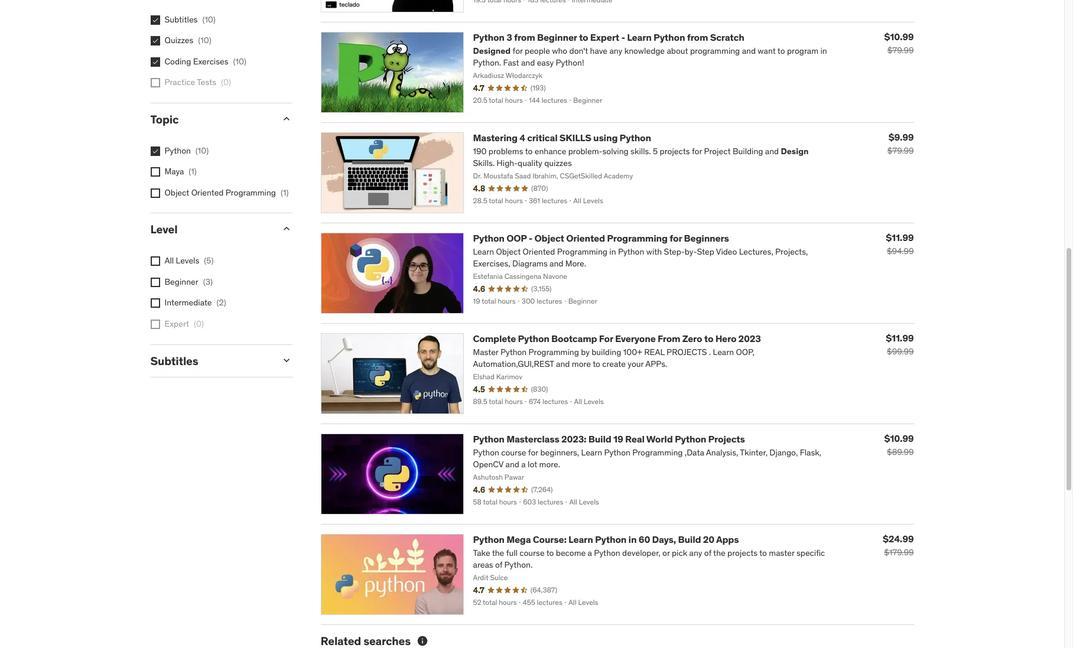 Task type: vqa. For each thing, say whether or not it's contained in the screenshot.
(1) to the right
yes



Task type: locate. For each thing, give the bounding box(es) containing it.
(10) up maya (1)
[[196, 145, 209, 156]]

xsmall image for python
[[150, 146, 160, 156]]

python masterclass 2023: build 19 real world python projects
[[473, 433, 745, 445]]

7 xsmall image from the top
[[150, 299, 160, 308]]

programming up level dropdown button
[[226, 187, 276, 198]]

xsmall image left maya at left top
[[150, 167, 160, 177]]

4 xsmall image from the top
[[150, 320, 160, 329]]

$11.99 up $99.99
[[886, 332, 914, 344]]

build left 19
[[589, 433, 612, 445]]

1 $11.99 from the top
[[886, 232, 914, 243]]

build left 20
[[678, 534, 701, 546]]

0 vertical spatial learn
[[627, 31, 652, 43]]

1 horizontal spatial from
[[687, 31, 708, 43]]

(0)
[[221, 77, 231, 88], [194, 319, 204, 329]]

19
[[614, 433, 624, 445]]

1 vertical spatial -
[[529, 232, 533, 244]]

0 horizontal spatial -
[[529, 232, 533, 244]]

1 vertical spatial small image
[[281, 223, 292, 235]]

1 vertical spatial (1)
[[281, 187, 289, 198]]

xsmall image for object
[[150, 189, 160, 198]]

from left scratch
[[687, 31, 708, 43]]

beginner (3)
[[165, 277, 213, 287]]

xsmall image for intermediate
[[150, 299, 160, 308]]

(5)
[[204, 256, 214, 266]]

learn
[[627, 31, 652, 43], [569, 534, 593, 546]]

xsmall image left beginner (3)
[[150, 278, 160, 287]]

2 $79.99 from the top
[[888, 145, 914, 156]]

1 vertical spatial oriented
[[566, 232, 605, 244]]

mastering
[[473, 132, 518, 144]]

everyone
[[615, 333, 656, 345]]

1 vertical spatial subtitles
[[150, 354, 198, 368]]

beginner right 3
[[537, 31, 577, 43]]

python oop - object oriented programming for beginners link
[[473, 232, 729, 244]]

2 vertical spatial small image
[[281, 355, 292, 366]]

xsmall image up level
[[150, 189, 160, 198]]

1 xsmall image from the top
[[150, 57, 160, 67]]

4 xsmall image from the top
[[150, 146, 160, 156]]

$79.99 for $9.99
[[888, 145, 914, 156]]

1 vertical spatial expert
[[165, 319, 189, 329]]

6 xsmall image from the top
[[150, 257, 160, 266]]

xsmall image for subtitles
[[150, 15, 160, 25]]

(10) for subtitles (10)
[[202, 14, 216, 25]]

world
[[647, 433, 673, 445]]

0 horizontal spatial learn
[[569, 534, 593, 546]]

$11.99 $94.99
[[886, 232, 914, 256]]

python left scratch
[[654, 31, 685, 43]]

0 vertical spatial build
[[589, 433, 612, 445]]

0 horizontal spatial object
[[165, 187, 189, 198]]

0 vertical spatial oriented
[[191, 187, 224, 198]]

xsmall image left subtitles (10)
[[150, 15, 160, 25]]

$24.99
[[883, 533, 914, 545]]

(10)
[[202, 14, 216, 25], [198, 35, 212, 46], [233, 56, 247, 67], [196, 145, 209, 156]]

level button
[[150, 223, 271, 237]]

complete python bootcamp for everyone from zero to hero 2023
[[473, 333, 761, 345]]

python mega course: learn python in 60 days, build 20 apps
[[473, 534, 739, 546]]

intermediate (2)
[[165, 298, 226, 308]]

1 vertical spatial $11.99
[[886, 332, 914, 344]]

xsmall image left the intermediate
[[150, 299, 160, 308]]

python mega course: learn python in 60 days, build 20 apps link
[[473, 534, 739, 546]]

(3)
[[203, 277, 213, 287]]

bootcamp
[[552, 333, 597, 345]]

-
[[622, 31, 625, 43], [529, 232, 533, 244]]

complete
[[473, 333, 516, 345]]

(10) for quizzes (10)
[[198, 35, 212, 46]]

related searches
[[321, 634, 411, 648]]

small image
[[417, 636, 429, 647]]

2 xsmall image from the top
[[150, 189, 160, 198]]

skills
[[560, 132, 592, 144]]

0 vertical spatial $11.99
[[886, 232, 914, 243]]

object oriented programming (1)
[[165, 187, 289, 198]]

python
[[473, 31, 505, 43], [654, 31, 685, 43], [620, 132, 651, 144], [165, 145, 191, 156], [473, 232, 505, 244], [518, 333, 550, 345], [473, 433, 505, 445], [675, 433, 707, 445], [473, 534, 505, 546], [595, 534, 627, 546]]

beginner down levels
[[165, 277, 198, 287]]

2 small image from the top
[[281, 223, 292, 235]]

xsmall image left all
[[150, 257, 160, 266]]

beginners
[[684, 232, 729, 244]]

1 xsmall image from the top
[[150, 15, 160, 25]]

xsmall image
[[150, 15, 160, 25], [150, 36, 160, 46], [150, 78, 160, 88], [150, 146, 160, 156], [150, 167, 160, 177], [150, 257, 160, 266], [150, 299, 160, 308]]

0 vertical spatial programming
[[226, 187, 276, 198]]

python (10)
[[165, 145, 209, 156]]

course:
[[533, 534, 567, 546]]

mastering 4 critical skills using python link
[[473, 132, 651, 144]]

programming
[[226, 187, 276, 198], [607, 232, 668, 244]]

from right 3
[[514, 31, 535, 43]]

for
[[670, 232, 682, 244]]

1 horizontal spatial object
[[535, 232, 564, 244]]

0 vertical spatial $79.99
[[888, 45, 914, 55]]

0 horizontal spatial to
[[579, 31, 589, 43]]

xsmall image left quizzes on the left top of the page
[[150, 36, 160, 46]]

subtitles (10)
[[165, 14, 216, 25]]

1 small image from the top
[[281, 113, 292, 125]]

2023
[[739, 333, 761, 345]]

0 horizontal spatial from
[[514, 31, 535, 43]]

days,
[[652, 534, 676, 546]]

0 vertical spatial expert
[[591, 31, 620, 43]]

oriented
[[191, 187, 224, 198], [566, 232, 605, 244]]

practice
[[165, 77, 195, 88]]

2 $10.99 from the top
[[885, 433, 914, 444]]

in
[[629, 534, 637, 546]]

0 vertical spatial $10.99
[[885, 31, 914, 42]]

maya (1)
[[165, 166, 197, 177]]

from
[[658, 333, 681, 345]]

1 $10.99 from the top
[[885, 31, 914, 42]]

object
[[165, 187, 189, 198], [535, 232, 564, 244]]

searches
[[364, 634, 411, 648]]

(2)
[[217, 298, 226, 308]]

subtitles
[[165, 14, 198, 25], [150, 354, 198, 368]]

scratch
[[710, 31, 745, 43]]

xsmall image for all
[[150, 257, 160, 266]]

0 vertical spatial small image
[[281, 113, 292, 125]]

1 horizontal spatial (1)
[[281, 187, 289, 198]]

0 horizontal spatial (0)
[[194, 319, 204, 329]]

maya
[[165, 166, 184, 177]]

to
[[579, 31, 589, 43], [705, 333, 714, 345]]

python right world
[[675, 433, 707, 445]]

python left mega
[[473, 534, 505, 546]]

python masterclass 2023: build 19 real world python projects link
[[473, 433, 745, 445]]

mastering 4 critical skills using python
[[473, 132, 651, 144]]

expert
[[591, 31, 620, 43], [165, 319, 189, 329]]

3 small image from the top
[[281, 355, 292, 366]]

apps
[[716, 534, 739, 546]]

$99.99
[[887, 346, 914, 357]]

(10) up coding exercises (10)
[[198, 35, 212, 46]]

0 horizontal spatial beginner
[[165, 277, 198, 287]]

xsmall image left practice
[[150, 78, 160, 88]]

(0) down intermediate (2)
[[194, 319, 204, 329]]

1 vertical spatial object
[[535, 232, 564, 244]]

mega
[[507, 534, 531, 546]]

xsmall image left coding
[[150, 57, 160, 67]]

$10.99
[[885, 31, 914, 42], [885, 433, 914, 444]]

(10) up quizzes (10)
[[202, 14, 216, 25]]

python right using
[[620, 132, 651, 144]]

$11.99 for complete python bootcamp for everyone from zero to hero 2023
[[886, 332, 914, 344]]

1 vertical spatial $79.99
[[888, 145, 914, 156]]

beginner
[[537, 31, 577, 43], [165, 277, 198, 287]]

$179.99
[[885, 547, 914, 558]]

$79.99
[[888, 45, 914, 55], [888, 145, 914, 156]]

from
[[514, 31, 535, 43], [687, 31, 708, 43]]

object right oop
[[535, 232, 564, 244]]

subtitles up quizzes on the left top of the page
[[165, 14, 198, 25]]

0 vertical spatial object
[[165, 187, 189, 198]]

1 horizontal spatial oriented
[[566, 232, 605, 244]]

object down maya at left top
[[165, 187, 189, 198]]

0 horizontal spatial oriented
[[191, 187, 224, 198]]

xsmall image
[[150, 57, 160, 67], [150, 189, 160, 198], [150, 278, 160, 287], [150, 320, 160, 329]]

5 xsmall image from the top
[[150, 167, 160, 177]]

1 vertical spatial build
[[678, 534, 701, 546]]

1 horizontal spatial to
[[705, 333, 714, 345]]

1 vertical spatial (0)
[[194, 319, 204, 329]]

3 xsmall image from the top
[[150, 78, 160, 88]]

xsmall image left expert (0)
[[150, 320, 160, 329]]

1 horizontal spatial build
[[678, 534, 701, 546]]

0 vertical spatial to
[[579, 31, 589, 43]]

zero
[[683, 333, 703, 345]]

masterclass
[[507, 433, 560, 445]]

0 vertical spatial (1)
[[189, 166, 197, 177]]

2 xsmall image from the top
[[150, 36, 160, 46]]

(1)
[[189, 166, 197, 177], [281, 187, 289, 198]]

(0) right 'tests'
[[221, 77, 231, 88]]

1 horizontal spatial (0)
[[221, 77, 231, 88]]

quizzes (10)
[[165, 35, 212, 46]]

1 horizontal spatial beginner
[[537, 31, 577, 43]]

1 vertical spatial $10.99
[[885, 433, 914, 444]]

20
[[703, 534, 715, 546]]

0 vertical spatial (0)
[[221, 77, 231, 88]]

2 $11.99 from the top
[[886, 332, 914, 344]]

1 $79.99 from the top
[[888, 45, 914, 55]]

python left masterclass
[[473, 433, 505, 445]]

xsmall image for coding
[[150, 57, 160, 67]]

small image for topic
[[281, 113, 292, 125]]

$10.99 $79.99
[[885, 31, 914, 55]]

$79.99 inside $10.99 $79.99
[[888, 45, 914, 55]]

xsmall image left python (10)
[[150, 146, 160, 156]]

1 horizontal spatial -
[[622, 31, 625, 43]]

$11.99
[[886, 232, 914, 243], [886, 332, 914, 344]]

for
[[599, 333, 613, 345]]

programming left for
[[607, 232, 668, 244]]

hero
[[716, 333, 737, 345]]

python 3 from beginner to expert - learn python from scratch link
[[473, 31, 745, 43]]

1 vertical spatial programming
[[607, 232, 668, 244]]

subtitles down expert (0)
[[150, 354, 198, 368]]

0 horizontal spatial programming
[[226, 187, 276, 198]]

$11.99 up $94.99
[[886, 232, 914, 243]]

3 xsmall image from the top
[[150, 278, 160, 287]]

0 vertical spatial subtitles
[[165, 14, 198, 25]]

small image
[[281, 113, 292, 125], [281, 223, 292, 235], [281, 355, 292, 366]]

$10.99 $89.99
[[885, 433, 914, 457]]

xsmall image for practice
[[150, 78, 160, 88]]



Task type: describe. For each thing, give the bounding box(es) containing it.
expert (0)
[[165, 319, 204, 329]]

0 vertical spatial -
[[622, 31, 625, 43]]

subtitles for subtitles
[[150, 354, 198, 368]]

python 3 from beginner to expert - learn python from scratch
[[473, 31, 745, 43]]

$94.99
[[887, 246, 914, 256]]

tests
[[197, 77, 216, 88]]

exercises
[[193, 56, 229, 67]]

$10.99 for python 3 from beginner to expert - learn python from scratch
[[885, 31, 914, 42]]

(10) for python (10)
[[196, 145, 209, 156]]

coding exercises (10)
[[165, 56, 247, 67]]

level
[[150, 223, 178, 237]]

python left in
[[595, 534, 627, 546]]

python left oop
[[473, 232, 505, 244]]

0 horizontal spatial build
[[589, 433, 612, 445]]

$79.99 for $10.99
[[888, 45, 914, 55]]

subtitles button
[[150, 354, 271, 368]]

related
[[321, 634, 361, 648]]

python oop - object oriented programming for beginners
[[473, 232, 729, 244]]

intermediate
[[165, 298, 212, 308]]

python right complete
[[518, 333, 550, 345]]

xsmall image for beginner
[[150, 278, 160, 287]]

3
[[507, 31, 512, 43]]

practice tests (0)
[[165, 77, 231, 88]]

$9.99
[[889, 131, 914, 143]]

oop
[[507, 232, 527, 244]]

all
[[165, 256, 174, 266]]

$11.99 $99.99
[[886, 332, 914, 357]]

$10.99 for python masterclass 2023: build 19 real world python projects
[[885, 433, 914, 444]]

xsmall image for expert
[[150, 320, 160, 329]]

python left 3
[[473, 31, 505, 43]]

coding
[[165, 56, 191, 67]]

$24.99 $179.99
[[883, 533, 914, 558]]

(10) right exercises
[[233, 56, 247, 67]]

4
[[520, 132, 525, 144]]

1 from from the left
[[514, 31, 535, 43]]

python up maya (1)
[[165, 145, 191, 156]]

1 horizontal spatial expert
[[591, 31, 620, 43]]

60
[[639, 534, 650, 546]]

real
[[626, 433, 645, 445]]

1 vertical spatial beginner
[[165, 277, 198, 287]]

1 vertical spatial to
[[705, 333, 714, 345]]

$89.99
[[887, 447, 914, 457]]

xsmall image for quizzes
[[150, 36, 160, 46]]

2 from from the left
[[687, 31, 708, 43]]

using
[[594, 132, 618, 144]]

complete python bootcamp for everyone from zero to hero 2023 link
[[473, 333, 761, 345]]

1 horizontal spatial programming
[[607, 232, 668, 244]]

2023:
[[562, 433, 587, 445]]

quizzes
[[165, 35, 194, 46]]

$11.99 for python oop - object oriented programming for beginners
[[886, 232, 914, 243]]

1 horizontal spatial learn
[[627, 31, 652, 43]]

0 vertical spatial beginner
[[537, 31, 577, 43]]

topic button
[[150, 112, 271, 126]]

1 vertical spatial learn
[[569, 534, 593, 546]]

$9.99 $79.99
[[888, 131, 914, 156]]

0 horizontal spatial expert
[[165, 319, 189, 329]]

critical
[[527, 132, 558, 144]]

small image for level
[[281, 223, 292, 235]]

subtitles for subtitles (10)
[[165, 14, 198, 25]]

xsmall image for maya
[[150, 167, 160, 177]]

small image for subtitles
[[281, 355, 292, 366]]

all levels (5)
[[165, 256, 214, 266]]

projects
[[709, 433, 745, 445]]

0 horizontal spatial (1)
[[189, 166, 197, 177]]

levels
[[176, 256, 199, 266]]

topic
[[150, 112, 179, 126]]



